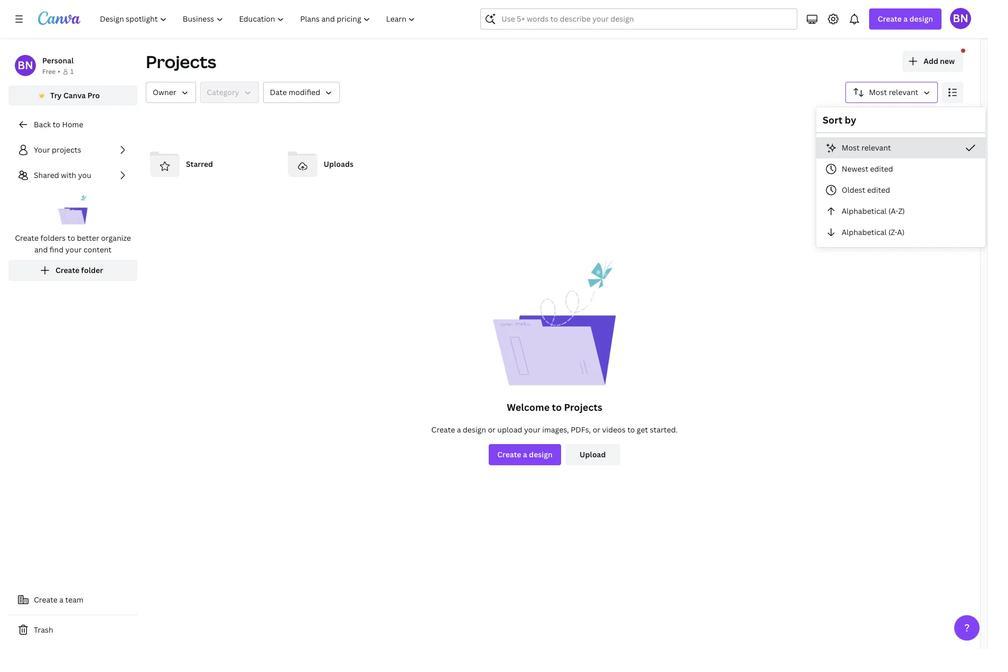 Task type: vqa. For each thing, say whether or not it's contained in the screenshot.
'QR Code Generator' "LINK"
no



Task type: locate. For each thing, give the bounding box(es) containing it.
alphabetical down oldest edited
[[842, 206, 887, 216]]

0 vertical spatial alphabetical
[[842, 206, 887, 216]]

back to home
[[34, 119, 83, 129]]

0 vertical spatial relevant
[[889, 87, 918, 97]]

design inside create a design button
[[529, 450, 553, 460]]

0 horizontal spatial most
[[842, 143, 860, 153]]

your
[[65, 245, 82, 255], [524, 425, 540, 435]]

started.
[[650, 425, 678, 435]]

2 alphabetical from the top
[[842, 227, 887, 237]]

design for create a design dropdown button
[[910, 14, 933, 24]]

ben nelson image for bn dropdown button
[[950, 8, 971, 29]]

ben nelson image
[[950, 8, 971, 29], [950, 8, 971, 29], [15, 55, 36, 76]]

to inside create folders to better organize and find your content
[[68, 233, 75, 243]]

most relevant down add new dropdown button
[[869, 87, 918, 97]]

a down the create a design or upload your images, pdfs, or videos to get started.
[[523, 450, 527, 460]]

better
[[77, 233, 99, 243]]

pdfs,
[[571, 425, 591, 435]]

design left upload
[[463, 425, 486, 435]]

edited
[[870, 164, 893, 174], [867, 185, 890, 195]]

0 horizontal spatial design
[[463, 425, 486, 435]]

1 horizontal spatial design
[[529, 450, 553, 460]]

0 horizontal spatial create a design
[[497, 450, 553, 460]]

relevant
[[889, 87, 918, 97], [862, 143, 891, 153]]

create a design button
[[869, 8, 942, 30]]

a inside create a design dropdown button
[[904, 14, 908, 24]]

your right find
[[65, 245, 82, 255]]

to right "back"
[[53, 119, 60, 129]]

a
[[904, 14, 908, 24], [457, 425, 461, 435], [523, 450, 527, 460], [59, 595, 63, 605]]

oldest edited
[[842, 185, 890, 195]]

to
[[53, 119, 60, 129], [68, 233, 75, 243], [552, 401, 562, 414], [627, 425, 635, 435]]

upload
[[580, 450, 606, 460]]

design left bn dropdown button
[[910, 14, 933, 24]]

or left upload
[[488, 425, 496, 435]]

1 vertical spatial most relevant
[[842, 143, 891, 153]]

(z-
[[889, 227, 897, 237]]

videos
[[602, 425, 626, 435]]

shared with you link
[[8, 165, 137, 186]]

bn button
[[950, 8, 971, 29]]

shared with you
[[34, 170, 91, 180]]

shared
[[34, 170, 59, 180]]

or
[[488, 425, 496, 435], [593, 425, 600, 435]]

design down the create a design or upload your images, pdfs, or videos to get started.
[[529, 450, 553, 460]]

newest
[[842, 164, 868, 174]]

2 vertical spatial design
[[529, 450, 553, 460]]

alphabetical (z-a) option
[[816, 222, 985, 243]]

most relevant inside option
[[842, 143, 891, 153]]

relevant down add new dropdown button
[[889, 87, 918, 97]]

back to home link
[[8, 114, 137, 135]]

newest edited option
[[816, 159, 985, 180]]

find
[[50, 245, 64, 255]]

a)
[[897, 227, 905, 237]]

1 horizontal spatial most
[[869, 87, 887, 97]]

0 horizontal spatial projects
[[146, 50, 216, 73]]

edited for newest edited
[[870, 164, 893, 174]]

alphabetical inside alphabetical (z-a) button
[[842, 227, 887, 237]]

a left the team
[[59, 595, 63, 605]]

back
[[34, 119, 51, 129]]

create a team
[[34, 595, 83, 605]]

projects up pdfs, on the bottom right of page
[[564, 401, 602, 414]]

create inside create folders to better organize and find your content
[[15, 233, 39, 243]]

0 vertical spatial create a design
[[878, 14, 933, 24]]

date modified
[[270, 87, 320, 97]]

trash
[[34, 625, 53, 635]]

create a design inside button
[[497, 450, 553, 460]]

edited inside option
[[867, 185, 890, 195]]

try canva pro
[[50, 90, 100, 100]]

get
[[637, 425, 648, 435]]

uploads link
[[283, 145, 413, 183]]

1 horizontal spatial create a design
[[878, 14, 933, 24]]

Category button
[[200, 82, 259, 103]]

edited up the alphabetical (a-z)
[[867, 185, 890, 195]]

alphabetical (a-z) button
[[816, 201, 985, 222]]

design inside create a design dropdown button
[[910, 14, 933, 24]]

welcome
[[507, 401, 550, 414]]

1 vertical spatial relevant
[[862, 143, 891, 153]]

0 vertical spatial most
[[869, 87, 887, 97]]

create a design up add
[[878, 14, 933, 24]]

0 horizontal spatial or
[[488, 425, 496, 435]]

list
[[8, 139, 137, 281]]

1 vertical spatial edited
[[867, 185, 890, 195]]

try canva pro button
[[8, 86, 137, 106]]

0 vertical spatial edited
[[870, 164, 893, 174]]

folders
[[40, 233, 66, 243]]

canva
[[63, 90, 86, 100]]

2 horizontal spatial design
[[910, 14, 933, 24]]

0 vertical spatial your
[[65, 245, 82, 255]]

a up add new dropdown button
[[904, 14, 908, 24]]

most
[[869, 87, 887, 97], [842, 143, 860, 153]]

you
[[78, 170, 91, 180]]

Sort by button
[[845, 82, 938, 103]]

alphabetical for alphabetical (z-a)
[[842, 227, 887, 237]]

1 vertical spatial create a design
[[497, 450, 553, 460]]

create
[[878, 14, 902, 24], [15, 233, 39, 243], [55, 265, 79, 275], [431, 425, 455, 435], [497, 450, 521, 460], [34, 595, 58, 605]]

home
[[62, 119, 83, 129]]

0 vertical spatial most relevant
[[869, 87, 918, 97]]

by
[[845, 114, 856, 126]]

pro
[[87, 90, 100, 100]]

alphabetical
[[842, 206, 887, 216], [842, 227, 887, 237]]

add
[[924, 56, 938, 66]]

1 horizontal spatial your
[[524, 425, 540, 435]]

free •
[[42, 67, 60, 76]]

create a design
[[878, 14, 933, 24], [497, 450, 553, 460]]

oldest edited button
[[816, 180, 985, 201]]

0 vertical spatial design
[[910, 14, 933, 24]]

edited inside option
[[870, 164, 893, 174]]

folder
[[81, 265, 103, 275]]

None search field
[[481, 8, 798, 30]]

1 vertical spatial alphabetical
[[842, 227, 887, 237]]

projects up owner button
[[146, 50, 216, 73]]

alphabetical for alphabetical (a-z)
[[842, 206, 887, 216]]

images,
[[542, 425, 569, 435]]

create inside dropdown button
[[878, 14, 902, 24]]

1 alphabetical from the top
[[842, 206, 887, 216]]

your inside create folders to better organize and find your content
[[65, 245, 82, 255]]

1 horizontal spatial or
[[593, 425, 600, 435]]

your right upload
[[524, 425, 540, 435]]

relevant up newest edited on the right of page
[[862, 143, 891, 153]]

alphabetical inside alphabetical (a-z) button
[[842, 206, 887, 216]]

0 horizontal spatial your
[[65, 245, 82, 255]]

to left get
[[627, 425, 635, 435]]

alphabetical down the alphabetical (a-z)
[[842, 227, 887, 237]]

sort by list box
[[816, 137, 985, 243]]

most relevant button
[[816, 137, 985, 159]]

0 vertical spatial projects
[[146, 50, 216, 73]]

projects
[[146, 50, 216, 73], [564, 401, 602, 414]]

most relevant
[[869, 87, 918, 97], [842, 143, 891, 153]]

1 horizontal spatial projects
[[564, 401, 602, 414]]

create a design down upload
[[497, 450, 553, 460]]

to left better
[[68, 233, 75, 243]]

and
[[34, 245, 48, 255]]

most relevant up newest edited on the right of page
[[842, 143, 891, 153]]

team
[[65, 595, 83, 605]]

edited up oldest edited
[[870, 164, 893, 174]]

create a design inside dropdown button
[[878, 14, 933, 24]]

1 vertical spatial most
[[842, 143, 860, 153]]

or right pdfs, on the bottom right of page
[[593, 425, 600, 435]]

1 vertical spatial design
[[463, 425, 486, 435]]

category
[[207, 87, 239, 97]]

design
[[910, 14, 933, 24], [463, 425, 486, 435], [529, 450, 553, 460]]

alphabetical (z-a)
[[842, 227, 905, 237]]



Task type: describe. For each thing, give the bounding box(es) containing it.
most inside option
[[842, 143, 860, 153]]

sort by
[[823, 114, 856, 126]]

edited for oldest edited
[[867, 185, 890, 195]]

a left upload
[[457, 425, 461, 435]]

1
[[70, 67, 74, 76]]

newest edited button
[[816, 159, 985, 180]]

starred
[[186, 159, 213, 169]]

Search search field
[[502, 9, 776, 29]]

owner
[[153, 87, 176, 97]]

most relevant option
[[816, 137, 985, 159]]

your
[[34, 145, 50, 155]]

alphabetical (z-a) button
[[816, 222, 985, 243]]

create folders to better organize and find your content
[[15, 233, 131, 255]]

uploads
[[324, 159, 353, 169]]

add new button
[[903, 51, 963, 72]]

top level navigation element
[[93, 8, 425, 30]]

modified
[[289, 87, 320, 97]]

sort
[[823, 114, 843, 126]]

1 vertical spatial your
[[524, 425, 540, 435]]

starred link
[[146, 145, 275, 183]]

welcome to projects
[[507, 401, 602, 414]]

create folder
[[55, 265, 103, 275]]

list containing your projects
[[8, 139, 137, 281]]

ben nelson image for ben nelson element
[[15, 55, 36, 76]]

relevant inside option
[[862, 143, 891, 153]]

a inside create a design button
[[523, 450, 527, 460]]

create a design or upload your images, pdfs, or videos to get started.
[[431, 425, 678, 435]]

your projects link
[[8, 139, 137, 161]]

your projects
[[34, 145, 81, 155]]

create a design for create a design dropdown button
[[878, 14, 933, 24]]

newest edited
[[842, 164, 893, 174]]

trash link
[[8, 620, 137, 641]]

1 vertical spatial projects
[[564, 401, 602, 414]]

alphabetical (a-z) option
[[816, 201, 985, 222]]

oldest edited option
[[816, 180, 985, 201]]

oldest
[[842, 185, 865, 195]]

Date modified button
[[263, 82, 340, 103]]

z)
[[898, 206, 905, 216]]

create a team button
[[8, 590, 137, 611]]

ben nelson element
[[15, 55, 36, 76]]

free
[[42, 67, 56, 76]]

create a design for create a design button
[[497, 450, 553, 460]]

new
[[940, 56, 955, 66]]

organize
[[101, 233, 131, 243]]

personal
[[42, 55, 74, 66]]

create a design button
[[489, 444, 561, 466]]

content
[[83, 245, 112, 255]]

date
[[270, 87, 287, 97]]

with
[[61, 170, 76, 180]]

design for create a design button
[[529, 450, 553, 460]]

upload
[[497, 425, 522, 435]]

2 or from the left
[[593, 425, 600, 435]]

alphabetical (a-z)
[[842, 206, 905, 216]]

upload button
[[565, 444, 620, 466]]

try
[[50, 90, 62, 100]]

Owner button
[[146, 82, 196, 103]]

1 or from the left
[[488, 425, 496, 435]]

(a-
[[889, 206, 898, 216]]

projects
[[52, 145, 81, 155]]

to up images,
[[552, 401, 562, 414]]

add new
[[924, 56, 955, 66]]

•
[[58, 67, 60, 76]]

a inside create a team button
[[59, 595, 63, 605]]

create folder button
[[8, 260, 137, 281]]



